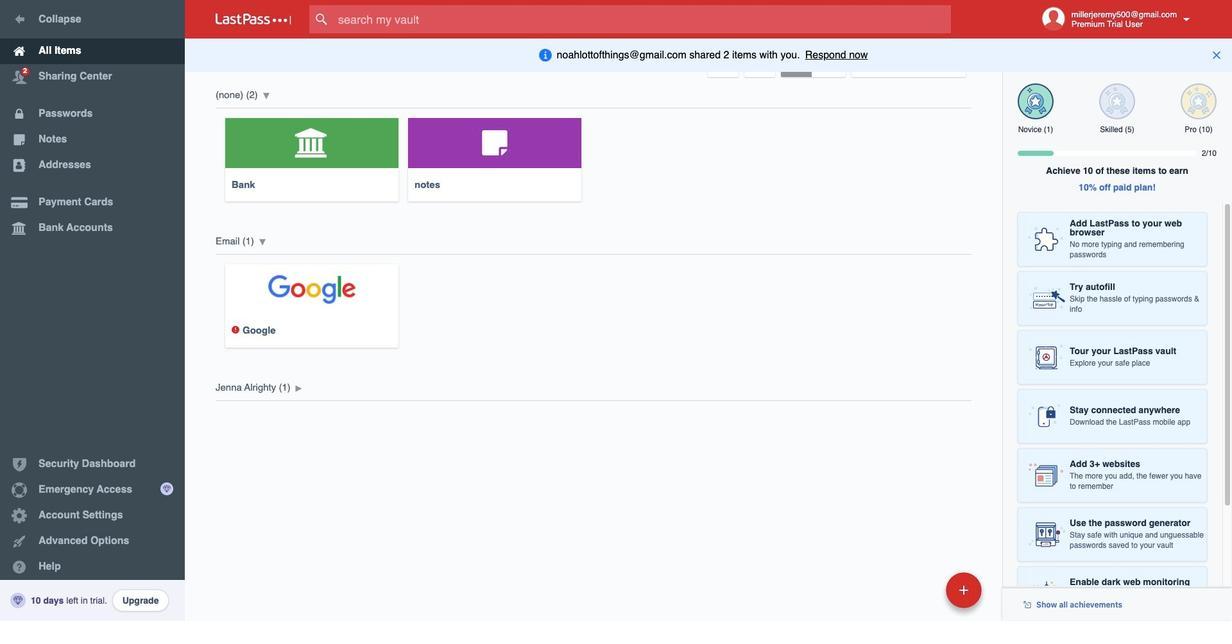 Task type: locate. For each thing, give the bounding box(es) containing it.
Search search field
[[309, 5, 976, 33]]

lastpass image
[[216, 13, 291, 25]]

vault options navigation
[[185, 39, 1002, 77]]

new item element
[[858, 572, 986, 608]]

main navigation navigation
[[0, 0, 185, 621]]



Task type: describe. For each thing, give the bounding box(es) containing it.
new item navigation
[[858, 569, 990, 621]]

search my vault text field
[[309, 5, 976, 33]]



Task type: vqa. For each thing, say whether or not it's contained in the screenshot.
text box
no



